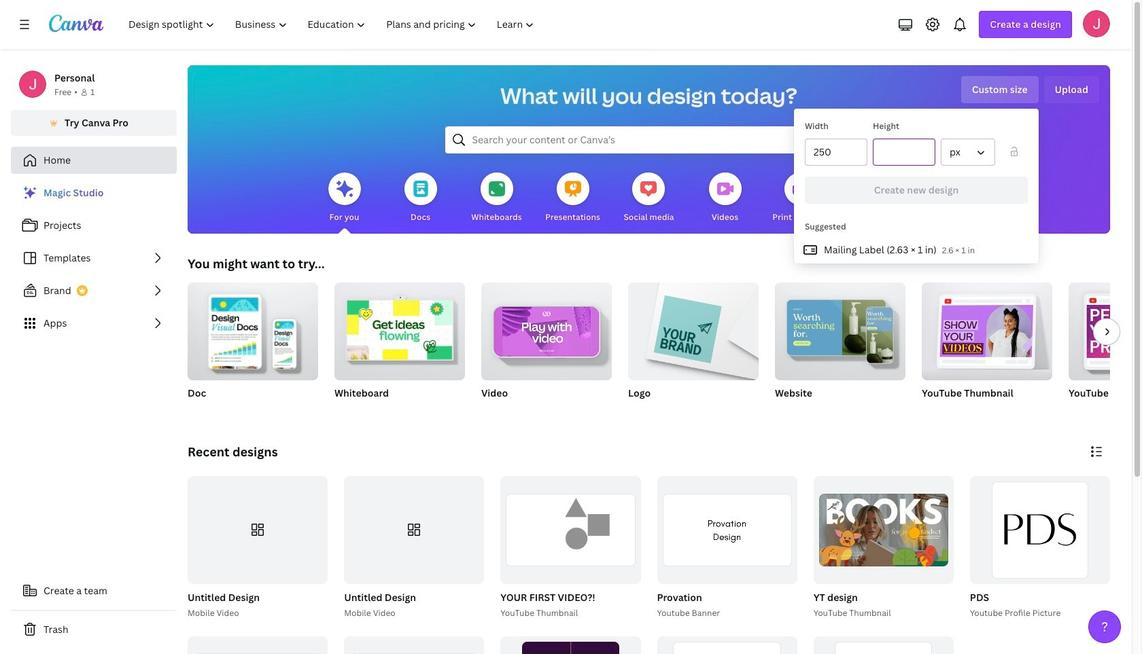 Task type: vqa. For each thing, say whether or not it's contained in the screenshot.
the James Peterson Image
yes



Task type: locate. For each thing, give the bounding box(es) containing it.
top level navigation element
[[120, 11, 546, 38]]

list
[[11, 179, 177, 337]]

group
[[481, 277, 612, 417], [481, 277, 612, 381], [628, 277, 759, 417], [628, 277, 759, 381], [775, 277, 906, 417], [775, 277, 906, 381], [922, 277, 1053, 417], [922, 277, 1053, 381], [188, 283, 318, 417], [188, 283, 318, 381], [335, 283, 465, 417], [1069, 283, 1142, 417], [1069, 283, 1142, 381], [185, 477, 328, 620], [188, 477, 328, 584], [341, 477, 484, 621], [498, 477, 641, 621], [501, 477, 641, 584], [654, 477, 797, 620], [657, 477, 797, 584], [811, 477, 954, 621], [814, 477, 954, 584], [967, 477, 1110, 621], [970, 477, 1110, 584], [501, 637, 641, 655], [657, 637, 797, 655], [814, 637, 954, 655]]

None search field
[[445, 126, 853, 154]]

None number field
[[814, 139, 859, 165], [882, 139, 927, 165], [814, 139, 859, 165], [882, 139, 927, 165]]



Task type: describe. For each thing, give the bounding box(es) containing it.
Search search field
[[472, 127, 826, 153]]

Units: px button
[[941, 139, 995, 166]]

james peterson image
[[1083, 10, 1110, 37]]



